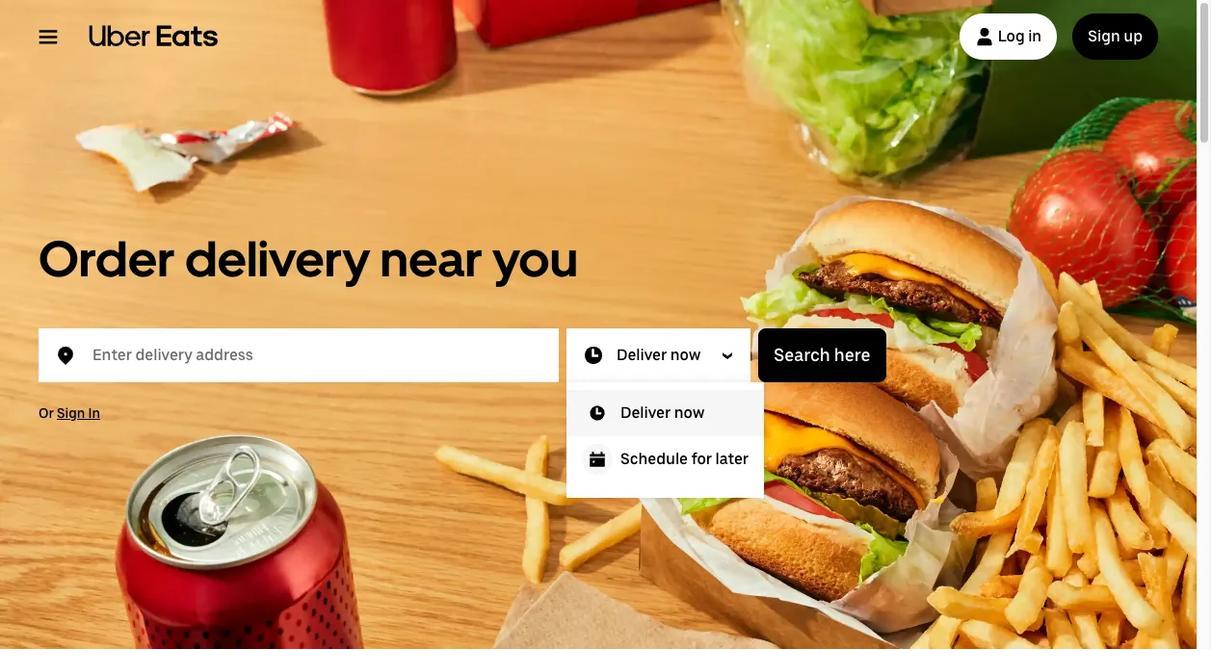 Task type: vqa. For each thing, say whether or not it's contained in the screenshot.
topmost Deliver
yes



Task type: locate. For each thing, give the bounding box(es) containing it.
order
[[39, 228, 175, 289]]

deliver now
[[617, 346, 701, 364], [621, 404, 705, 422]]

deliver
[[617, 346, 667, 364], [621, 404, 671, 422]]

when image
[[582, 344, 605, 367]]

sign
[[1089, 27, 1121, 45], [57, 406, 85, 421]]

deliver right when "icon"
[[617, 346, 667, 364]]

deliver now right when "icon"
[[617, 346, 701, 364]]

1 vertical spatial deliver now
[[621, 404, 705, 422]]

now right when "icon"
[[671, 346, 701, 364]]

delivery
[[185, 228, 370, 289]]

1 vertical spatial sign
[[57, 406, 85, 421]]

log in
[[999, 27, 1042, 45]]

for
[[692, 450, 713, 469]]

1 vertical spatial deliver now button
[[567, 390, 765, 437]]

0 vertical spatial deliver
[[617, 346, 667, 364]]

main navigation menu image
[[39, 27, 58, 46]]

schedule for later link
[[567, 437, 765, 483]]

0 vertical spatial deliver now button
[[567, 329, 751, 383]]

near
[[380, 228, 483, 289]]

sign left 'in'
[[57, 406, 85, 421]]

schedule
[[621, 450, 688, 469]]

schedule for later
[[621, 450, 749, 469]]

deliver up schedule
[[621, 404, 671, 422]]

sign left up
[[1089, 27, 1121, 45]]

0 horizontal spatial sign
[[57, 406, 85, 421]]

search here
[[774, 345, 871, 365]]

deliver now button
[[567, 329, 751, 383], [567, 390, 765, 437]]

order delivery near you
[[39, 228, 579, 289]]

sign up link
[[1073, 13, 1159, 60]]

1 vertical spatial now
[[675, 404, 705, 422]]

now up schedule for later
[[675, 404, 705, 422]]

you
[[493, 228, 579, 289]]

in
[[1029, 27, 1042, 45]]

now
[[671, 346, 701, 364], [675, 404, 705, 422]]

up
[[1124, 27, 1143, 45]]

Enter delivery address text field
[[93, 336, 536, 375]]

deliver now up schedule for later link
[[621, 404, 705, 422]]

1 horizontal spatial sign
[[1089, 27, 1121, 45]]



Task type: describe. For each thing, give the bounding box(es) containing it.
search here button
[[759, 329, 887, 383]]

2 deliver now button from the top
[[567, 390, 765, 437]]

log
[[999, 27, 1025, 45]]

0 vertical spatial deliver now
[[617, 346, 701, 364]]

or
[[39, 406, 54, 421]]

1 deliver now button from the top
[[567, 329, 751, 383]]

0 vertical spatial sign
[[1089, 27, 1121, 45]]

uber eats home image
[[89, 25, 218, 48]]

sign in link
[[57, 406, 100, 421]]

in
[[88, 406, 100, 421]]

sign up
[[1089, 27, 1143, 45]]

or sign in
[[39, 406, 100, 421]]

search
[[774, 345, 831, 365]]

log in link
[[960, 13, 1058, 60]]

here
[[835, 345, 871, 365]]

0 vertical spatial now
[[671, 346, 701, 364]]

1 vertical spatial deliver
[[621, 404, 671, 422]]

later
[[716, 450, 749, 469]]



